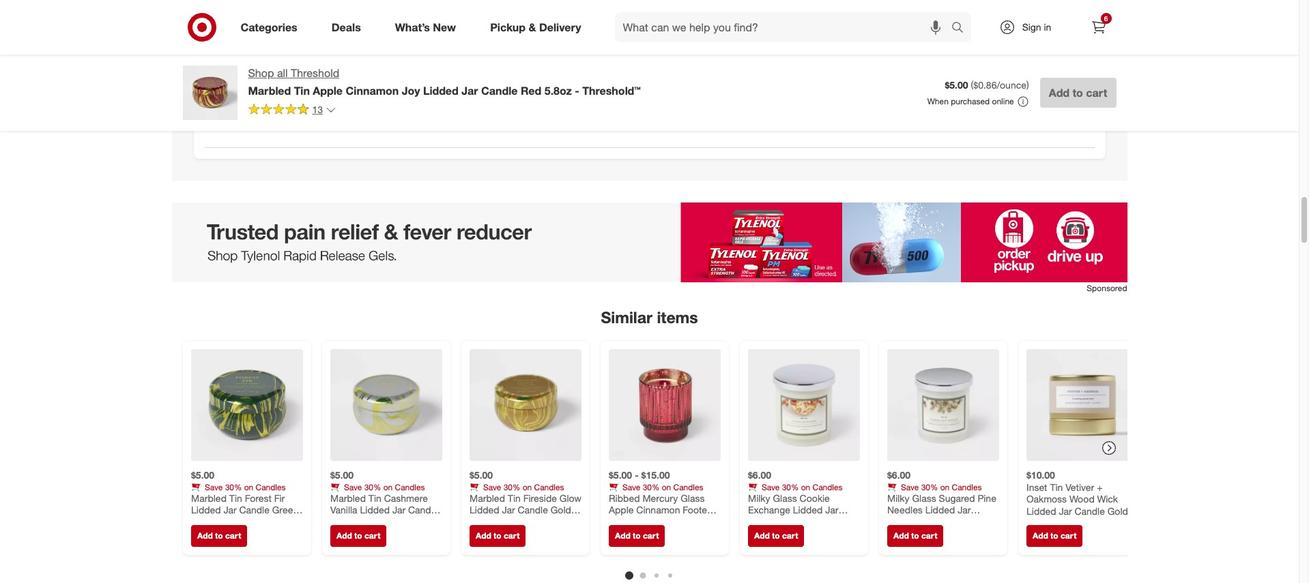 Task type: describe. For each thing, give the bounding box(es) containing it.
$0.86
[[974, 79, 997, 91]]

on for sugared
[[940, 483, 950, 493]]

add for marbled tin cashmere vanilla lidded jar candle silver 5.8oz - threshold™
[[336, 531, 352, 542]]

similar
[[601, 308, 653, 327]]

tin for marbled tin fireside glow lidded jar candle gold 5.8oz - threshold™
[[508, 493, 521, 504]]

return
[[709, 6, 734, 17]]

What can we help you find? suggestions appear below search field
[[615, 12, 955, 42]]

candles for fireside
[[534, 483, 564, 493]]

advertisement region
[[172, 203, 1128, 283]]

lidded inside milky glass sugared pine needles lidded jar candle 11oz - threshold™
[[925, 505, 955, 516]]

oakmoss
[[1026, 494, 1067, 505]]

pickup & delivery
[[490, 20, 581, 34]]

- inside the shop all threshold marbled tin apple cinnamon joy lidded jar candle red 5.8oz - threshold™
[[575, 84, 579, 98]]

tin for marbled tin forest fir lidded jar candle green 5.8oz - threshold™
[[229, 493, 242, 504]]

- inside milky glass cookie exchange lidded jar candle 11oz - threshold™
[[804, 517, 808, 528]]

add to cart button down oakmoss
[[1026, 526, 1083, 548]]

ribbed
[[609, 493, 640, 504]]

threshold™ inside marbled tin fireside glow lidded jar candle gold 5.8oz - threshold™
[[502, 517, 549, 528]]

11oz inside milky glass sugared pine needles lidded jar candle 11oz - threshold™
[[920, 517, 941, 528]]

add to cart for milky glass cookie exchange lidded jar candle 11oz - threshold™
[[754, 531, 798, 542]]

add to cart button for marbled tin fireside glow lidded jar candle gold 5.8oz - threshold™
[[469, 526, 526, 548]]

shop
[[248, 66, 274, 80]]

add to cart right )
[[1049, 86, 1108, 100]]

marbled for marbled tin fireside glow lidded jar candle gold 5.8oz - threshold™
[[469, 493, 505, 504]]

milky glass sugared pine needles lidded jar candle 11oz - threshold™
[[887, 493, 997, 528]]

on for forest
[[244, 483, 253, 493]]

candles for cashmere
[[395, 483, 425, 493]]

candle inside milky glass cookie exchange lidded jar candle 11oz - threshold™
[[748, 517, 778, 528]]

deals link
[[320, 12, 378, 42]]

gold inside marbled tin fireside glow lidded jar candle gold 5.8oz - threshold™
[[550, 505, 571, 516]]

add to cart down 6oz
[[1033, 531, 1077, 542]]

search button
[[945, 12, 978, 45]]

fireside
[[523, 493, 557, 504]]

needles
[[887, 505, 923, 516]]

mercury
[[642, 493, 678, 504]]

jar inside marbled tin forest fir lidded jar candle green 5.8oz - threshold™
[[223, 505, 236, 516]]

candle inside milky glass sugared pine needles lidded jar candle 11oz - threshold™
[[887, 517, 917, 528]]

$5.00 for marbled tin fireside glow lidded jar candle gold 5.8oz - threshold™
[[469, 470, 493, 481]]

ribbed mercury glass apple cinnamon footed jar candle red - threshold™ image
[[609, 350, 721, 462]]

candle inside marbled tin fireside glow lidded jar candle gold 5.8oz - threshold™
[[518, 505, 548, 516]]

what's new
[[395, 20, 456, 34]]

)
[[1027, 79, 1029, 91]]

candle inside marbled tin cashmere vanilla lidded jar candle silver 5.8oz - threshold™
[[408, 505, 438, 516]]

milky glass cookie exchange lidded jar candle 11oz - threshold™ image
[[748, 350, 860, 462]]

sign
[[1022, 21, 1042, 33]]

$5.00 ( $0.86 /ounce )
[[945, 79, 1029, 91]]

candle inside the shop all threshold marbled tin apple cinnamon joy lidded jar candle red 5.8oz - threshold™
[[481, 84, 518, 98]]

- inside marbled tin fireside glow lidded jar candle gold 5.8oz - threshold™
[[495, 517, 499, 528]]

ask a question
[[249, 96, 326, 109]]

marbled tin cashmere vanilla lidded jar candle silver 5.8oz - threshold™ image
[[330, 350, 442, 462]]

sugared
[[939, 493, 975, 504]]

threshold™ inside marbled tin forest fir lidded jar candle green 5.8oz - threshold™
[[223, 517, 271, 528]]

$5.00 up ribbed
[[609, 470, 632, 481]]

inset tin vetiver + oakmoss wood wick lidded jar candle gold 6oz - threshold™ image
[[1026, 350, 1138, 462]]

add for marbled tin fireside glow lidded jar candle gold 5.8oz - threshold™
[[476, 531, 491, 542]]

6oz
[[1026, 518, 1042, 529]]

$5.00 - $15.00
[[609, 470, 670, 481]]

$6.00 for milky glass cookie exchange lidded jar candle 11oz - threshold™
[[748, 470, 771, 481]]

save for marbled tin forest fir lidded jar candle green 5.8oz - threshold™
[[204, 483, 222, 493]]

30% for cookie
[[782, 483, 799, 493]]

$5.00 for marbled tin forest fir lidded jar candle green 5.8oz - threshold™
[[191, 470, 214, 481]]

candle inside marbled tin forest fir lidded jar candle green 5.8oz - threshold™
[[239, 505, 269, 516]]

to for marbled tin forest fir lidded jar candle green 5.8oz - threshold™
[[215, 531, 223, 542]]

5.8oz for marbled tin fireside glow lidded jar candle gold 5.8oz - threshold™
[[469, 517, 493, 528]]

cart for milky glass cookie exchange lidded jar candle 11oz - threshold™
[[782, 531, 798, 542]]

tin inside the shop all threshold marbled tin apple cinnamon joy lidded jar candle red 5.8oz - threshold™
[[294, 84, 310, 98]]

marbled tin forest fir lidded jar candle green 5.8oz - threshold™ image
[[191, 350, 303, 462]]

pickup & delivery link
[[479, 12, 598, 42]]

candles for glass
[[673, 483, 703, 493]]

information.
[[821, 6, 872, 17]]

categories
[[241, 20, 297, 34]]

save 30% on candles for cookie
[[762, 483, 843, 493]]

vetiver
[[1066, 482, 1094, 493]]

$5.00 for marbled tin cashmere vanilla lidded jar candle silver 5.8oz - threshold™
[[330, 470, 353, 481]]

threshold™ inside $10.00 inset tin vetiver + oakmoss wood wick lidded jar candle gold 6oz - threshold™
[[1051, 518, 1098, 529]]

exchange
[[748, 505, 790, 516]]

apple inside the shop all threshold marbled tin apple cinnamon joy lidded jar candle red 5.8oz - threshold™
[[313, 84, 343, 98]]

threshold™ inside the shop all threshold marbled tin apple cinnamon joy lidded jar candle red 5.8oz - threshold™
[[583, 84, 641, 98]]

jar inside marbled tin cashmere vanilla lidded jar candle silver 5.8oz - threshold™
[[392, 505, 405, 516]]

add for milky glass sugared pine needles lidded jar candle 11oz - threshold™
[[893, 531, 909, 542]]

glass inside ribbed mercury glass apple cinnamon footed jar candle red - threshold™
[[680, 493, 705, 504]]

purchased
[[951, 96, 990, 107]]

vanilla
[[330, 505, 357, 516]]

categories link
[[229, 12, 315, 42]]

&
[[529, 20, 536, 34]]

pickup
[[490, 20, 526, 34]]

similar items region
[[172, 203, 1147, 584]]

marbled tin forest fir lidded jar candle green 5.8oz - threshold™
[[191, 493, 298, 528]]

search
[[945, 22, 978, 35]]

inset
[[1026, 482, 1047, 493]]

deals
[[332, 20, 361, 34]]

add for marbled tin forest fir lidded jar candle green 5.8oz - threshold™
[[197, 531, 213, 542]]

add to cart button right )
[[1040, 78, 1117, 108]]

add to cart for ribbed mercury glass apple cinnamon footed jar candle red - threshold™
[[615, 531, 659, 542]]

cart down $10.00 inset tin vetiver + oakmoss wood wick lidded jar candle gold 6oz - threshold™
[[1061, 531, 1077, 542]]

marbled tin cashmere vanilla lidded jar candle silver 5.8oz - threshold™
[[330, 493, 438, 528]]

delivery
[[539, 20, 581, 34]]

add to cart for marbled tin fireside glow lidded jar candle gold 5.8oz - threshold™
[[476, 531, 519, 542]]

see the return policy for complete information.
[[673, 6, 872, 17]]

milky glass cookie exchange lidded jar candle 11oz - threshold™
[[748, 493, 858, 528]]

shop all threshold marbled tin apple cinnamon joy lidded jar candle red 5.8oz - threshold™
[[248, 66, 641, 98]]

add to cart for milky glass sugared pine needles lidded jar candle 11oz - threshold™
[[893, 531, 937, 542]]

save 30% on candles for fireside
[[483, 483, 564, 493]]

$10.00 inset tin vetiver + oakmoss wood wick lidded jar candle gold 6oz - threshold™
[[1026, 470, 1128, 529]]

milky for milky glass sugared pine needles lidded jar candle 11oz - threshold™
[[887, 493, 909, 504]]

13 link
[[248, 103, 337, 119]]

pine
[[978, 493, 996, 504]]

joy
[[402, 84, 420, 98]]

return policy link
[[709, 6, 762, 17]]

30% for fireside
[[503, 483, 520, 493]]

jar inside milky glass sugared pine needles lidded jar candle 11oz - threshold™
[[958, 505, 971, 516]]

for
[[765, 6, 776, 17]]

save for ribbed mercury glass apple cinnamon footed jar candle red - threshold™
[[622, 483, 640, 493]]

/ounce
[[997, 79, 1027, 91]]

similar items
[[601, 308, 698, 327]]

cookie
[[800, 493, 830, 504]]

marbled inside the shop all threshold marbled tin apple cinnamon joy lidded jar candle red 5.8oz - threshold™
[[248, 84, 291, 98]]

- inside milky glass sugared pine needles lidded jar candle 11oz - threshold™
[[943, 517, 947, 528]]

on for cashmere
[[383, 483, 392, 493]]

wood
[[1070, 494, 1095, 505]]

jar inside $10.00 inset tin vetiver + oakmoss wood wick lidded jar candle gold 6oz - threshold™
[[1059, 506, 1072, 517]]

cashmere
[[384, 493, 428, 504]]

save 30% on candles for cashmere
[[344, 483, 425, 493]]

policy
[[736, 6, 762, 17]]

marbled for marbled tin cashmere vanilla lidded jar candle silver 5.8oz - threshold™
[[330, 493, 366, 504]]

wick
[[1097, 494, 1118, 505]]

threshold™ inside ribbed mercury glass apple cinnamon footed jar candle red - threshold™
[[609, 529, 656, 540]]

30% for sugared
[[921, 483, 938, 493]]

add down 6oz
[[1033, 531, 1048, 542]]

sign in
[[1022, 21, 1052, 33]]

all
[[277, 66, 288, 80]]

candles for sugared
[[952, 483, 982, 493]]

q&a
[[240, 52, 268, 68]]



Task type: locate. For each thing, give the bounding box(es) containing it.
$6.00 up needles
[[887, 470, 910, 481]]

5 save from the left
[[762, 483, 780, 493]]

4 30% from the left
[[643, 483, 659, 493]]

save up exchange
[[762, 483, 780, 493]]

cinnamon
[[346, 84, 399, 98], [636, 505, 680, 516]]

0 horizontal spatial cinnamon
[[346, 84, 399, 98]]

to down exchange
[[772, 531, 780, 542]]

ask a question button
[[240, 88, 334, 118]]

add down exchange
[[754, 531, 770, 542]]

red down &
[[521, 84, 542, 98]]

save 30% on candles for glass
[[622, 483, 703, 493]]

glass inside milky glass cookie exchange lidded jar candle 11oz - threshold™
[[773, 493, 797, 504]]

apple down ribbed
[[609, 505, 634, 516]]

add down ribbed
[[615, 531, 630, 542]]

footed
[[683, 505, 713, 516]]

cinnamon left joy
[[346, 84, 399, 98]]

save down $5.00 - $15.00
[[622, 483, 640, 493]]

add for milky glass cookie exchange lidded jar candle 11oz - threshold™
[[754, 531, 770, 542]]

jar inside ribbed mercury glass apple cinnamon footed jar candle red - threshold™
[[609, 517, 622, 528]]

add to cart for marbled tin forest fir lidded jar candle green 5.8oz - threshold™
[[197, 531, 241, 542]]

cart down marbled tin forest fir lidded jar candle green 5.8oz - threshold™
[[225, 531, 241, 542]]

add down marbled tin fireside glow lidded jar candle gold 5.8oz - threshold™
[[476, 531, 491, 542]]

to down oakmoss
[[1050, 531, 1058, 542]]

glass up the footed at the bottom right of page
[[680, 493, 705, 504]]

$5.00 up marbled tin fireside glow lidded jar candle gold 5.8oz - threshold™
[[469, 470, 493, 481]]

2 horizontal spatial glass
[[912, 493, 936, 504]]

on
[[244, 483, 253, 493], [383, 483, 392, 493], [522, 483, 532, 493], [662, 483, 671, 493], [801, 483, 810, 493], [940, 483, 950, 493]]

to down vanilla
[[354, 531, 362, 542]]

3 30% from the left
[[503, 483, 520, 493]]

to down ribbed
[[633, 531, 640, 542]]

- inside marbled tin forest fir lidded jar candle green 5.8oz - threshold™
[[217, 517, 220, 528]]

complete
[[779, 6, 819, 17]]

threshold™ inside milky glass cookie exchange lidded jar candle 11oz - threshold™
[[810, 517, 858, 528]]

lidded inside $10.00 inset tin vetiver + oakmoss wood wick lidded jar candle gold 6oz - threshold™
[[1026, 506, 1056, 517]]

0 horizontal spatial milky
[[748, 493, 770, 504]]

add to cart button for marbled tin cashmere vanilla lidded jar candle silver 5.8oz - threshold™
[[330, 526, 386, 548]]

cart for marbled tin cashmere vanilla lidded jar candle silver 5.8oz - threshold™
[[364, 531, 380, 542]]

threshold™ down wood
[[1051, 518, 1098, 529]]

tin up oakmoss
[[1050, 482, 1063, 493]]

candles for cookie
[[813, 483, 843, 493]]

marbled left forest
[[191, 493, 226, 504]]

candles
[[255, 483, 285, 493], [395, 483, 425, 493], [534, 483, 564, 493], [673, 483, 703, 493], [813, 483, 843, 493], [952, 483, 982, 493]]

$15.00
[[641, 470, 670, 481]]

what's new link
[[384, 12, 473, 42]]

6 30% from the left
[[921, 483, 938, 493]]

4 on from the left
[[662, 483, 671, 493]]

30%
[[225, 483, 242, 493], [364, 483, 381, 493], [503, 483, 520, 493], [643, 483, 659, 493], [782, 483, 799, 493], [921, 483, 938, 493]]

0 horizontal spatial gold
[[550, 505, 571, 516]]

1 milky from the left
[[748, 493, 770, 504]]

add to cart button down the fireside
[[469, 526, 526, 548]]

$6.00 up exchange
[[748, 470, 771, 481]]

11oz down needles
[[920, 517, 941, 528]]

candle down pickup
[[481, 84, 518, 98]]

add to cart button down exchange
[[748, 526, 804, 548]]

on for glass
[[662, 483, 671, 493]]

add to cart button down forest
[[191, 526, 247, 548]]

red
[[521, 84, 542, 98], [657, 517, 675, 528]]

30% left cookie
[[782, 483, 799, 493]]

threshold™ inside milky glass sugared pine needles lidded jar candle 11oz - threshold™
[[950, 517, 997, 528]]

cart down marbled tin cashmere vanilla lidded jar candle silver 5.8oz - threshold™
[[364, 531, 380, 542]]

online
[[992, 96, 1014, 107]]

save 30% on candles for forest
[[204, 483, 285, 493]]

tin for marbled tin cashmere vanilla lidded jar candle silver 5.8oz - threshold™
[[368, 493, 381, 504]]

2 $6.00 from the left
[[887, 470, 910, 481]]

2 glass from the left
[[773, 493, 797, 504]]

6 save from the left
[[901, 483, 919, 493]]

3 save from the left
[[483, 483, 501, 493]]

on for cookie
[[801, 483, 810, 493]]

2 on from the left
[[383, 483, 392, 493]]

cinnamon inside the shop all threshold marbled tin apple cinnamon joy lidded jar candle red 5.8oz - threshold™
[[346, 84, 399, 98]]

1 save 30% on candles from the left
[[204, 483, 285, 493]]

save left forest
[[204, 483, 222, 493]]

cart down milky glass sugared pine needles lidded jar candle 11oz - threshold™
[[921, 531, 937, 542]]

lidded inside milky glass cookie exchange lidded jar candle 11oz - threshold™
[[793, 505, 823, 516]]

to for ribbed mercury glass apple cinnamon footed jar candle red - threshold™
[[633, 531, 640, 542]]

5 30% from the left
[[782, 483, 799, 493]]

cart down the 6 link
[[1086, 86, 1108, 100]]

0 vertical spatial apple
[[313, 84, 343, 98]]

cart down milky glass cookie exchange lidded jar candle 11oz - threshold™
[[782, 531, 798, 542]]

threshold™ down pine
[[950, 517, 997, 528]]

30% for cashmere
[[364, 483, 381, 493]]

$6.00 for milky glass sugared pine needles lidded jar candle 11oz - threshold™
[[887, 470, 910, 481]]

6 save 30% on candles from the left
[[901, 483, 982, 493]]

candles for forest
[[255, 483, 285, 493]]

jar inside milky glass cookie exchange lidded jar candle 11oz - threshold™
[[825, 505, 838, 516]]

0 vertical spatial cinnamon
[[346, 84, 399, 98]]

-
[[575, 84, 579, 98], [635, 470, 638, 481], [217, 517, 220, 528], [382, 517, 386, 528], [495, 517, 499, 528], [677, 517, 681, 528], [804, 517, 808, 528], [943, 517, 947, 528], [1044, 518, 1048, 529]]

5.8oz inside marbled tin forest fir lidded jar candle green 5.8oz - threshold™
[[191, 517, 214, 528]]

add down needles
[[893, 531, 909, 542]]

sign in link
[[988, 12, 1073, 42]]

1 11oz from the left
[[781, 517, 801, 528]]

3 candles from the left
[[534, 483, 564, 493]]

$5.00 up marbled tin forest fir lidded jar candle green 5.8oz - threshold™
[[191, 470, 214, 481]]

add down marbled tin forest fir lidded jar candle green 5.8oz - threshold™
[[197, 531, 213, 542]]

lidded inside marbled tin cashmere vanilla lidded jar candle silver 5.8oz - threshold™
[[360, 505, 390, 516]]

save for marbled tin cashmere vanilla lidded jar candle silver 5.8oz - threshold™
[[344, 483, 362, 493]]

30% left the fireside
[[503, 483, 520, 493]]

3 save 30% on candles from the left
[[483, 483, 564, 493]]

4 save from the left
[[622, 483, 640, 493]]

lidded inside marbled tin forest fir lidded jar candle green 5.8oz - threshold™
[[191, 505, 221, 516]]

add to cart button for milky glass sugared pine needles lidded jar candle 11oz - threshold™
[[887, 526, 943, 548]]

apple inside ribbed mercury glass apple cinnamon footed jar candle red - threshold™
[[609, 505, 634, 516]]

2 30% from the left
[[364, 483, 381, 493]]

save for milky glass cookie exchange lidded jar candle 11oz - threshold™
[[762, 483, 780, 493]]

1 save from the left
[[204, 483, 222, 493]]

1 glass from the left
[[680, 493, 705, 504]]

glass up exchange
[[773, 493, 797, 504]]

threshold™ inside marbled tin cashmere vanilla lidded jar candle silver 5.8oz - threshold™
[[388, 517, 436, 528]]

glass inside milky glass sugared pine needles lidded jar candle 11oz - threshold™
[[912, 493, 936, 504]]

2 candles from the left
[[395, 483, 425, 493]]

1 candles from the left
[[255, 483, 285, 493]]

when
[[928, 96, 949, 107]]

save up vanilla
[[344, 483, 362, 493]]

milky up needles
[[887, 493, 909, 504]]

to right )
[[1073, 86, 1083, 100]]

1 horizontal spatial red
[[657, 517, 675, 528]]

add to cart button down vanilla
[[330, 526, 386, 548]]

candle down forest
[[239, 505, 269, 516]]

to for milky glass sugared pine needles lidded jar candle 11oz - threshold™
[[911, 531, 919, 542]]

save 30% on candles
[[204, 483, 285, 493], [344, 483, 425, 493], [483, 483, 564, 493], [622, 483, 703, 493], [762, 483, 843, 493], [901, 483, 982, 493]]

marbled left the fireside
[[469, 493, 505, 504]]

cinnamon down mercury
[[636, 505, 680, 516]]

$5.00 up vanilla
[[330, 470, 353, 481]]

milky up exchange
[[748, 493, 770, 504]]

question
[[281, 96, 326, 109]]

add to cart for marbled tin cashmere vanilla lidded jar candle silver 5.8oz - threshold™
[[336, 531, 380, 542]]

marbled
[[248, 84, 291, 98], [191, 493, 226, 504], [330, 493, 366, 504], [469, 493, 505, 504]]

0 horizontal spatial red
[[521, 84, 542, 98]]

- inside marbled tin cashmere vanilla lidded jar candle silver 5.8oz - threshold™
[[382, 517, 386, 528]]

13
[[312, 104, 323, 115]]

3 on from the left
[[522, 483, 532, 493]]

tin left the fireside
[[508, 493, 521, 504]]

to
[[1073, 86, 1083, 100], [215, 531, 223, 542], [354, 531, 362, 542], [493, 531, 501, 542], [633, 531, 640, 542], [772, 531, 780, 542], [911, 531, 919, 542], [1050, 531, 1058, 542]]

glass up needles
[[912, 493, 936, 504]]

threshold™ down ribbed
[[609, 529, 656, 540]]

cart for ribbed mercury glass apple cinnamon footed jar candle red - threshold™
[[643, 531, 659, 542]]

1 horizontal spatial apple
[[609, 505, 634, 516]]

threshold™ down the fireside
[[502, 517, 549, 528]]

add down silver
[[336, 531, 352, 542]]

6 on from the left
[[940, 483, 950, 493]]

add to cart down ribbed
[[615, 531, 659, 542]]

5.8oz inside marbled tin fireside glow lidded jar candle gold 5.8oz - threshold™
[[469, 517, 493, 528]]

30% left forest
[[225, 483, 242, 493]]

add to cart down marbled tin fireside glow lidded jar candle gold 5.8oz - threshold™
[[476, 531, 519, 542]]

in
[[1044, 21, 1052, 33]]

add to cart down marbled tin forest fir lidded jar candle green 5.8oz - threshold™
[[197, 531, 241, 542]]

- inside ribbed mercury glass apple cinnamon footed jar candle red - threshold™
[[677, 517, 681, 528]]

5 save 30% on candles from the left
[[762, 483, 843, 493]]

0 horizontal spatial glass
[[680, 493, 705, 504]]

marbled inside marbled tin cashmere vanilla lidded jar candle silver 5.8oz - threshold™
[[330, 493, 366, 504]]

2 save from the left
[[344, 483, 362, 493]]

5 candles from the left
[[813, 483, 843, 493]]

save 30% on candles for sugared
[[901, 483, 982, 493]]

milky inside milky glass sugared pine needles lidded jar candle 11oz - threshold™
[[887, 493, 909, 504]]

cart for milky glass sugared pine needles lidded jar candle 11oz - threshold™
[[921, 531, 937, 542]]

threshold™ down cookie
[[810, 517, 858, 528]]

tin inside $10.00 inset tin vetiver + oakmoss wood wick lidded jar candle gold 6oz - threshold™
[[1050, 482, 1063, 493]]

cart down mercury
[[643, 531, 659, 542]]

6
[[1104, 14, 1108, 23]]

marbled down shop
[[248, 84, 291, 98]]

tin left forest
[[229, 493, 242, 504]]

3 glass from the left
[[912, 493, 936, 504]]

to for marbled tin fireside glow lidded jar candle gold 5.8oz - threshold™
[[493, 531, 501, 542]]

- inside $10.00 inset tin vetiver + oakmoss wood wick lidded jar candle gold 6oz - threshold™
[[1044, 518, 1048, 529]]

what's
[[395, 20, 430, 34]]

threshold™ down cashmere
[[388, 517, 436, 528]]

(
[[971, 79, 974, 91]]

candle inside ribbed mercury glass apple cinnamon footed jar candle red - threshold™
[[624, 517, 655, 528]]

to for marbled tin cashmere vanilla lidded jar candle silver 5.8oz - threshold™
[[354, 531, 362, 542]]

4 save 30% on candles from the left
[[622, 483, 703, 493]]

add right )
[[1049, 86, 1070, 100]]

6 candles from the left
[[952, 483, 982, 493]]

milky glass sugared pine needles lidded jar candle 11oz - threshold™ image
[[887, 350, 999, 462]]

add to cart down needles
[[893, 531, 937, 542]]

5 on from the left
[[801, 483, 810, 493]]

save up needles
[[901, 483, 919, 493]]

candle down wood
[[1075, 506, 1105, 517]]

gold down wick
[[1108, 506, 1128, 517]]

5.8oz for marbled tin cashmere vanilla lidded jar candle silver 5.8oz - threshold™
[[356, 517, 379, 528]]

marbled up vanilla
[[330, 493, 366, 504]]

lidded inside marbled tin fireside glow lidded jar candle gold 5.8oz - threshold™
[[469, 505, 499, 516]]

cinnamon inside ribbed mercury glass apple cinnamon footed jar candle red - threshold™
[[636, 505, 680, 516]]

1 vertical spatial red
[[657, 517, 675, 528]]

add to cart
[[1049, 86, 1108, 100], [197, 531, 241, 542], [336, 531, 380, 542], [476, 531, 519, 542], [615, 531, 659, 542], [754, 531, 798, 542], [893, 531, 937, 542], [1033, 531, 1077, 542]]

to down marbled tin forest fir lidded jar candle green 5.8oz - threshold™
[[215, 531, 223, 542]]

2 11oz from the left
[[920, 517, 941, 528]]

milky
[[748, 493, 770, 504], [887, 493, 909, 504]]

30% down $15.00
[[643, 483, 659, 493]]

5.8oz inside the shop all threshold marbled tin apple cinnamon joy lidded jar candle red 5.8oz - threshold™
[[545, 84, 572, 98]]

fir
[[274, 493, 284, 504]]

0 vertical spatial red
[[521, 84, 542, 98]]

glass for milky glass sugared pine needles lidded jar candle 11oz - threshold™
[[912, 493, 936, 504]]

marbled inside marbled tin fireside glow lidded jar candle gold 5.8oz - threshold™
[[469, 493, 505, 504]]

lidded inside the shop all threshold marbled tin apple cinnamon joy lidded jar candle red 5.8oz - threshold™
[[423, 84, 459, 98]]

add to cart button
[[1040, 78, 1117, 108], [191, 526, 247, 548], [330, 526, 386, 548], [469, 526, 526, 548], [609, 526, 665, 548], [748, 526, 804, 548], [887, 526, 943, 548], [1026, 526, 1083, 548]]

new
[[433, 20, 456, 34]]

jar inside marbled tin fireside glow lidded jar candle gold 5.8oz - threshold™
[[502, 505, 515, 516]]

1 horizontal spatial gold
[[1108, 506, 1128, 517]]

cart
[[1086, 86, 1108, 100], [225, 531, 241, 542], [364, 531, 380, 542], [503, 531, 519, 542], [643, 531, 659, 542], [782, 531, 798, 542], [921, 531, 937, 542], [1061, 531, 1077, 542]]

silver
[[330, 517, 354, 528]]

save for marbled tin fireside glow lidded jar candle gold 5.8oz - threshold™
[[483, 483, 501, 493]]

save left the fireside
[[483, 483, 501, 493]]

2 save 30% on candles from the left
[[344, 483, 425, 493]]

marbled tin fireside glow lidded jar candle gold 5.8oz - threshold™ image
[[469, 350, 581, 462]]

1 horizontal spatial milky
[[887, 493, 909, 504]]

tin down threshold
[[294, 84, 310, 98]]

apple up 13
[[313, 84, 343, 98]]

add to cart down exchange
[[754, 531, 798, 542]]

marbled tin fireside glow lidded jar candle gold 5.8oz - threshold™
[[469, 493, 581, 528]]

candle down cashmere
[[408, 505, 438, 516]]

tin inside marbled tin forest fir lidded jar candle green 5.8oz - threshold™
[[229, 493, 242, 504]]

$5.00
[[945, 79, 969, 91], [191, 470, 214, 481], [330, 470, 353, 481], [469, 470, 493, 481], [609, 470, 632, 481]]

1 horizontal spatial 11oz
[[920, 517, 941, 528]]

when purchased online
[[928, 96, 1014, 107]]

cart for marbled tin fireside glow lidded jar candle gold 5.8oz - threshold™
[[503, 531, 519, 542]]

add to cart button down needles
[[887, 526, 943, 548]]

to down needles
[[911, 531, 919, 542]]

red down mercury
[[657, 517, 675, 528]]

cart for marbled tin forest fir lidded jar candle green 5.8oz - threshold™
[[225, 531, 241, 542]]

marbled for marbled tin forest fir lidded jar candle green 5.8oz - threshold™
[[191, 493, 226, 504]]

save for milky glass sugared pine needles lidded jar candle 11oz - threshold™
[[901, 483, 919, 493]]

5.8oz
[[545, 84, 572, 98], [191, 517, 214, 528], [356, 517, 379, 528], [469, 517, 493, 528]]

1 horizontal spatial glass
[[773, 493, 797, 504]]

add to cart button for marbled tin forest fir lidded jar candle green 5.8oz - threshold™
[[191, 526, 247, 548]]

save
[[204, 483, 222, 493], [344, 483, 362, 493], [483, 483, 501, 493], [622, 483, 640, 493], [762, 483, 780, 493], [901, 483, 919, 493]]

threshold™ down forest
[[223, 517, 271, 528]]

1 horizontal spatial cinnamon
[[636, 505, 680, 516]]

gold inside $10.00 inset tin vetiver + oakmoss wood wick lidded jar candle gold 6oz - threshold™
[[1108, 506, 1128, 517]]

0 horizontal spatial 11oz
[[781, 517, 801, 528]]

the
[[692, 6, 706, 17]]

to down marbled tin fireside glow lidded jar candle gold 5.8oz - threshold™
[[493, 531, 501, 542]]

threshold™ down q&a dropdown button
[[583, 84, 641, 98]]

apple
[[313, 84, 343, 98], [609, 505, 634, 516]]

add to cart button for ribbed mercury glass apple cinnamon footed jar candle red - threshold™
[[609, 526, 665, 548]]

5.8oz for marbled tin forest fir lidded jar candle green 5.8oz - threshold™
[[191, 517, 214, 528]]

image of marbled tin apple cinnamon joy lidded jar candle red 5.8oz - threshold™ image
[[183, 66, 237, 120]]

candle down exchange
[[748, 517, 778, 528]]

cart down marbled tin fireside glow lidded jar candle gold 5.8oz - threshold™
[[503, 531, 519, 542]]

threshold
[[291, 66, 339, 80]]

glass
[[680, 493, 705, 504], [773, 493, 797, 504], [912, 493, 936, 504]]

1 $6.00 from the left
[[748, 470, 771, 481]]

add for ribbed mercury glass apple cinnamon footed jar candle red - threshold™
[[615, 531, 630, 542]]

11oz inside milky glass cookie exchange lidded jar candle 11oz - threshold™
[[781, 517, 801, 528]]

sponsored
[[1087, 284, 1128, 294]]

30% for forest
[[225, 483, 242, 493]]

add to cart down silver
[[336, 531, 380, 542]]

1 vertical spatial apple
[[609, 505, 634, 516]]

ask
[[249, 96, 268, 109]]

1 30% from the left
[[225, 483, 242, 493]]

to for milky glass cookie exchange lidded jar candle 11oz - threshold™
[[772, 531, 780, 542]]

$10.00
[[1026, 470, 1055, 481]]

add to cart button down ribbed
[[609, 526, 665, 548]]

forest
[[245, 493, 271, 504]]

tin inside marbled tin cashmere vanilla lidded jar candle silver 5.8oz - threshold™
[[368, 493, 381, 504]]

candle down the fireside
[[518, 505, 548, 516]]

a
[[271, 96, 278, 109]]

add to cart button for milky glass cookie exchange lidded jar candle 11oz - threshold™
[[748, 526, 804, 548]]

6 link
[[1084, 12, 1114, 42]]

jar inside the shop all threshold marbled tin apple cinnamon joy lidded jar candle red 5.8oz - threshold™
[[462, 84, 478, 98]]

red inside the shop all threshold marbled tin apple cinnamon joy lidded jar candle red 5.8oz - threshold™
[[521, 84, 542, 98]]

30% left sugared
[[921, 483, 938, 493]]

gold down glow
[[550, 505, 571, 516]]

0 horizontal spatial apple
[[313, 84, 343, 98]]

$5.00 left the (
[[945, 79, 969, 91]]

glow
[[559, 493, 581, 504]]

gold
[[550, 505, 571, 516], [1108, 506, 1128, 517]]

5.8oz inside marbled tin cashmere vanilla lidded jar candle silver 5.8oz - threshold™
[[356, 517, 379, 528]]

green
[[272, 505, 298, 516]]

milky inside milky glass cookie exchange lidded jar candle 11oz - threshold™
[[748, 493, 770, 504]]

30% left cashmere
[[364, 483, 381, 493]]

q&a button
[[204, 39, 1095, 82]]

candle inside $10.00 inset tin vetiver + oakmoss wood wick lidded jar candle gold 6oz - threshold™
[[1075, 506, 1105, 517]]

milky for milky glass cookie exchange lidded jar candle 11oz - threshold™
[[748, 493, 770, 504]]

see
[[673, 6, 690, 17]]

jar
[[462, 84, 478, 98], [223, 505, 236, 516], [392, 505, 405, 516], [502, 505, 515, 516], [825, 505, 838, 516], [958, 505, 971, 516], [1059, 506, 1072, 517], [609, 517, 622, 528]]

tin left cashmere
[[368, 493, 381, 504]]

30% for glass
[[643, 483, 659, 493]]

threshold™
[[583, 84, 641, 98], [223, 517, 271, 528], [388, 517, 436, 528], [502, 517, 549, 528], [810, 517, 858, 528], [950, 517, 997, 528], [1051, 518, 1098, 529], [609, 529, 656, 540]]

11oz down exchange
[[781, 517, 801, 528]]

0 horizontal spatial $6.00
[[748, 470, 771, 481]]

red inside ribbed mercury glass apple cinnamon footed jar candle red - threshold™
[[657, 517, 675, 528]]

glass for milky glass cookie exchange lidded jar candle 11oz - threshold™
[[773, 493, 797, 504]]

marbled inside marbled tin forest fir lidded jar candle green 5.8oz - threshold™
[[191, 493, 226, 504]]

ribbed mercury glass apple cinnamon footed jar candle red - threshold™
[[609, 493, 713, 540]]

lidded
[[423, 84, 459, 98], [191, 505, 221, 516], [360, 505, 390, 516], [469, 505, 499, 516], [793, 505, 823, 516], [925, 505, 955, 516], [1026, 506, 1056, 517]]

1 vertical spatial cinnamon
[[636, 505, 680, 516]]

1 on from the left
[[244, 483, 253, 493]]

candle down needles
[[887, 517, 917, 528]]

2 milky from the left
[[887, 493, 909, 504]]

items
[[657, 308, 698, 327]]

1 horizontal spatial $6.00
[[887, 470, 910, 481]]

4 candles from the left
[[673, 483, 703, 493]]

+
[[1097, 482, 1103, 493]]

on for fireside
[[522, 483, 532, 493]]

tin inside marbled tin fireside glow lidded jar candle gold 5.8oz - threshold™
[[508, 493, 521, 504]]

candle down ribbed
[[624, 517, 655, 528]]



Task type: vqa. For each thing, say whether or not it's contained in the screenshot.


